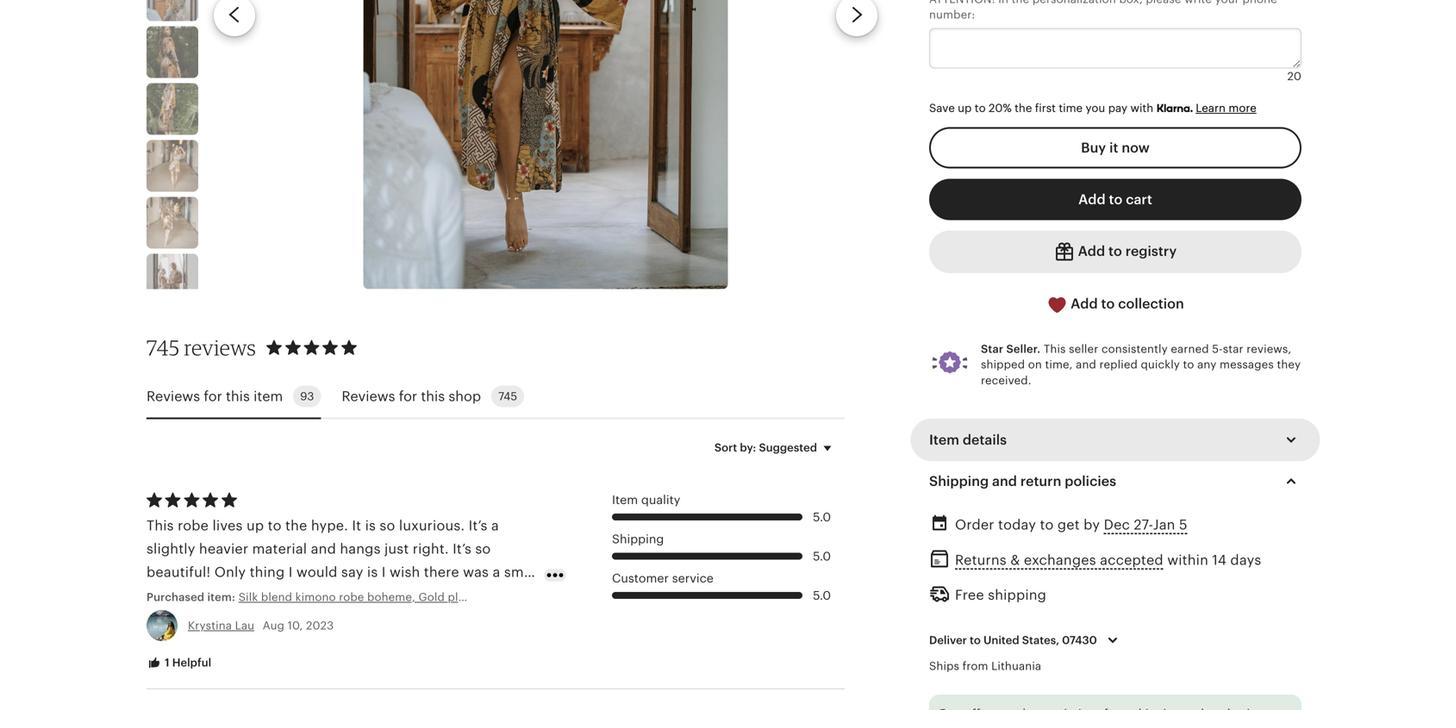 Task type: describe. For each thing, give the bounding box(es) containing it.
tab list containing reviews for this item
[[147, 375, 845, 419]]

add for add to registry
[[1078, 243, 1105, 259]]

reviews for reviews for this item
[[147, 389, 200, 404]]

and inside dropdown button
[[992, 474, 1017, 489]]

this for shop
[[421, 389, 445, 404]]

reviews,
[[1247, 343, 1292, 356]]

time
[[1059, 102, 1083, 115]]

20%
[[989, 102, 1012, 115]]

to left cart
[[1109, 192, 1123, 207]]

messages
[[1220, 358, 1274, 371]]

star seller.
[[981, 343, 1041, 356]]

customer service
[[612, 572, 714, 586]]

by:
[[740, 441, 756, 454]]

krystina
[[188, 619, 232, 632]]

this
[[1044, 343, 1066, 356]]

5.0 for quality
[[813, 511, 831, 524]]

item details
[[929, 432, 1007, 448]]

dec
[[1104, 517, 1130, 533]]

sort
[[715, 441, 737, 454]]

seller.
[[1007, 343, 1041, 356]]

first
[[1035, 102, 1056, 115]]

quality
[[641, 494, 681, 507]]

sort by: suggested button
[[702, 430, 851, 466]]

item:
[[207, 591, 235, 604]]

add for add to collection
[[1071, 296, 1098, 312]]

add to cart
[[1079, 192, 1153, 207]]

20
[[1288, 70, 1302, 83]]

silk blend kimono robe boheme gold plus size dressing gown image 5 image
[[147, 26, 198, 78]]

silk blend kimono robe boheme gold plus size dressing gown image 1 image
[[363, 0, 728, 289]]

krystina lau link
[[188, 619, 254, 632]]

with
[[1131, 102, 1154, 115]]

and inside the this seller consistently earned 5-star reviews, shipped on time, and replied quickly to any messages they received.
[[1076, 358, 1097, 371]]

745 for 745
[[498, 390, 517, 403]]

add to cart button
[[929, 179, 1302, 220]]

star
[[1223, 343, 1244, 356]]

shipping for shipping
[[612, 533, 664, 546]]

states,
[[1022, 634, 1060, 647]]

write
[[1185, 0, 1212, 6]]

745 for 745 reviews
[[147, 335, 180, 360]]

please
[[1146, 0, 1182, 6]]

lithuania
[[992, 660, 1042, 673]]

27-
[[1134, 517, 1153, 533]]

shipping and return policies
[[929, 474, 1117, 489]]

shipping for shipping and return policies
[[929, 474, 989, 489]]

lau
[[235, 619, 254, 632]]

pay
[[1109, 102, 1128, 115]]

silk blend kimono robe boheme gold plus size dressing gown image 4 image
[[147, 0, 198, 21]]

free
[[955, 587, 984, 603]]

ships
[[929, 660, 960, 673]]

shipping
[[988, 587, 1047, 603]]

they
[[1277, 358, 1301, 371]]

on
[[1028, 358, 1042, 371]]

registry
[[1126, 243, 1177, 259]]

item for item details
[[929, 432, 960, 448]]

5
[[1179, 517, 1188, 533]]

purchased
[[147, 591, 204, 604]]

today
[[998, 517, 1036, 533]]

received.
[[981, 374, 1032, 387]]

united
[[984, 634, 1020, 647]]

order
[[955, 517, 995, 533]]

deliver
[[929, 634, 967, 647]]

quickly
[[1141, 358, 1180, 371]]

returns
[[955, 553, 1007, 568]]

now
[[1122, 140, 1150, 155]]

get
[[1058, 517, 1080, 533]]

ships from lithuania
[[929, 660, 1042, 673]]

sort by: suggested
[[715, 441, 817, 454]]

item quality
[[612, 494, 681, 507]]

add to collection
[[1068, 296, 1184, 312]]

add to registry
[[1075, 243, 1177, 259]]

learn more button
[[1196, 102, 1257, 115]]

5.0 for service
[[813, 589, 831, 603]]

1 helpful
[[162, 657, 211, 670]]

to inside save up to 20% the first time you pay with klarna. learn more
[[975, 102, 986, 115]]

item details button
[[914, 419, 1317, 461]]

the inside save up to 20% the first time you pay with klarna. learn more
[[1015, 102, 1032, 115]]

buy it now
[[1081, 140, 1150, 155]]

this seller consistently earned 5-star reviews, shipped on time, and replied quickly to any messages they received.
[[981, 343, 1301, 387]]

Add your personalization text field
[[929, 28, 1302, 69]]



Task type: locate. For each thing, give the bounding box(es) containing it.
purchased item:
[[147, 591, 239, 604]]

add to registry button
[[929, 230, 1302, 273]]

within
[[1168, 553, 1209, 568]]

0 vertical spatial add
[[1079, 192, 1106, 207]]

1 horizontal spatial and
[[1076, 358, 1097, 371]]

0 horizontal spatial 745
[[147, 335, 180, 360]]

2 for from the left
[[399, 389, 417, 404]]

the inside attention! in the personalization box, please write your phone number:
[[1012, 0, 1030, 6]]

14
[[1213, 553, 1227, 568]]

reviews
[[184, 335, 256, 360]]

1 for from the left
[[204, 389, 222, 404]]

more
[[1229, 102, 1257, 115]]

silk blend kimono robe boheme gold plus size dressing gown image 9 image
[[147, 254, 198, 305]]

1 this from the left
[[226, 389, 250, 404]]

item for item quality
[[612, 494, 638, 507]]

to inside "dropdown button"
[[970, 634, 981, 647]]

reviews
[[147, 389, 200, 404], [342, 389, 395, 404]]

the left first
[[1015, 102, 1032, 115]]

add for add to cart
[[1079, 192, 1106, 207]]

replied
[[1100, 358, 1138, 371]]

returns & exchanges accepted within 14 days
[[955, 553, 1262, 568]]

silk blend kimono robe boheme gold plus size dressing gown image 8 image
[[147, 197, 198, 249]]

to up from
[[970, 634, 981, 647]]

add inside button
[[1078, 243, 1105, 259]]

0 horizontal spatial for
[[204, 389, 222, 404]]

shipping and return policies button
[[914, 461, 1317, 502]]

add
[[1079, 192, 1106, 207], [1078, 243, 1105, 259], [1071, 296, 1098, 312]]

1 horizontal spatial item
[[929, 432, 960, 448]]

returns & exchanges accepted button
[[955, 548, 1164, 573]]

klarna.
[[1157, 102, 1193, 115]]

reviews for this shop
[[342, 389, 481, 404]]

for down reviews
[[204, 389, 222, 404]]

deliver to united states, 07430 button
[[917, 623, 1136, 659]]

the right in
[[1012, 0, 1030, 6]]

745 right shop
[[498, 390, 517, 403]]

add up seller
[[1071, 296, 1098, 312]]

consistently
[[1102, 343, 1168, 356]]

helpful
[[172, 657, 211, 670]]

reviews for reviews for this shop
[[342, 389, 395, 404]]

1 vertical spatial and
[[992, 474, 1017, 489]]

jan
[[1153, 517, 1176, 533]]

seller
[[1069, 343, 1099, 356]]

item left details
[[929, 432, 960, 448]]

item
[[254, 389, 283, 404]]

star
[[981, 343, 1004, 356]]

reviews down 745 reviews
[[147, 389, 200, 404]]

this for item
[[226, 389, 250, 404]]

number:
[[929, 8, 975, 21]]

aug
[[263, 619, 285, 632]]

1 vertical spatial item
[[612, 494, 638, 507]]

customer
[[612, 572, 669, 586]]

1 vertical spatial 5.0
[[813, 550, 831, 563]]

1 vertical spatial the
[[1015, 102, 1032, 115]]

silk blend kimono robe boheme gold plus size dressing gown short kimono s/m/l us women's letter image
[[147, 140, 198, 192]]

free shipping
[[955, 587, 1047, 603]]

save
[[929, 102, 955, 115]]

and down seller
[[1076, 358, 1097, 371]]

1 reviews from the left
[[147, 389, 200, 404]]

for
[[204, 389, 222, 404], [399, 389, 417, 404]]

to left registry at the top of page
[[1109, 243, 1122, 259]]

1 horizontal spatial reviews
[[342, 389, 395, 404]]

personalization
[[1033, 0, 1116, 6]]

the
[[1012, 0, 1030, 6], [1015, 102, 1032, 115]]

it
[[1110, 140, 1119, 155]]

this left shop
[[421, 389, 445, 404]]

add left cart
[[1079, 192, 1106, 207]]

to left "collection"
[[1101, 296, 1115, 312]]

return
[[1021, 474, 1062, 489]]

0 horizontal spatial reviews
[[147, 389, 200, 404]]

745 left reviews
[[147, 335, 180, 360]]

0 vertical spatial 745
[[147, 335, 180, 360]]

reviews for this item
[[147, 389, 283, 404]]

1 horizontal spatial for
[[399, 389, 417, 404]]

0 vertical spatial item
[[929, 432, 960, 448]]

2 vertical spatial 5.0
[[813, 589, 831, 603]]

2 this from the left
[[421, 389, 445, 404]]

to inside button
[[1109, 243, 1122, 259]]

0 vertical spatial shipping
[[929, 474, 989, 489]]

add down add to cart
[[1078, 243, 1105, 259]]

shipping up customer
[[612, 533, 664, 546]]

for for shop
[[399, 389, 417, 404]]

tab list
[[147, 375, 845, 419]]

745
[[147, 335, 180, 360], [498, 390, 517, 403]]

item inside "dropdown button"
[[929, 432, 960, 448]]

1 horizontal spatial 745
[[498, 390, 517, 403]]

from
[[963, 660, 989, 673]]

policies
[[1065, 474, 1117, 489]]

item left quality
[[612, 494, 638, 507]]

shipped
[[981, 358, 1025, 371]]

93
[[300, 390, 314, 403]]

any
[[1198, 358, 1217, 371]]

1 5.0 from the top
[[813, 511, 831, 524]]

to right up
[[975, 102, 986, 115]]

you
[[1086, 102, 1106, 115]]

for left shop
[[399, 389, 417, 404]]

buy
[[1081, 140, 1106, 155]]

add to collection button
[[929, 283, 1302, 326]]

shipping inside dropdown button
[[929, 474, 989, 489]]

save up to 20% the first time you pay with klarna. learn more
[[929, 102, 1257, 115]]

attention!
[[929, 0, 995, 6]]

phone
[[1243, 0, 1278, 6]]

service
[[672, 572, 714, 586]]

this left "item"
[[226, 389, 250, 404]]

0 horizontal spatial item
[[612, 494, 638, 507]]

0 horizontal spatial this
[[226, 389, 250, 404]]

1 horizontal spatial this
[[421, 389, 445, 404]]

shop
[[449, 389, 481, 404]]

07430
[[1062, 634, 1097, 647]]

0 vertical spatial and
[[1076, 358, 1097, 371]]

details
[[963, 432, 1007, 448]]

2 reviews from the left
[[342, 389, 395, 404]]

item
[[929, 432, 960, 448], [612, 494, 638, 507]]

3 5.0 from the top
[[813, 589, 831, 603]]

silk blend kimono robe boheme gold plus size dressing gown image 6 image
[[147, 83, 198, 135]]

for for item
[[204, 389, 222, 404]]

earned
[[1171, 343, 1209, 356]]

to left get
[[1040, 517, 1054, 533]]

shipping
[[929, 474, 989, 489], [612, 533, 664, 546]]

collection
[[1118, 296, 1184, 312]]

1 vertical spatial shipping
[[612, 533, 664, 546]]

5-
[[1212, 343, 1223, 356]]

suggested
[[759, 441, 817, 454]]

0 vertical spatial 5.0
[[813, 511, 831, 524]]

time,
[[1045, 358, 1073, 371]]

accepted
[[1100, 553, 1164, 568]]

to down the earned
[[1183, 358, 1195, 371]]

reviews right 93
[[342, 389, 395, 404]]

by
[[1084, 517, 1100, 533]]

0 vertical spatial the
[[1012, 0, 1030, 6]]

and
[[1076, 358, 1097, 371], [992, 474, 1017, 489]]

0 horizontal spatial shipping
[[612, 533, 664, 546]]

1 vertical spatial 745
[[498, 390, 517, 403]]

1 vertical spatial add
[[1078, 243, 1105, 259]]

learn
[[1196, 102, 1226, 115]]

0 horizontal spatial and
[[992, 474, 1017, 489]]

shipping down 'item details'
[[929, 474, 989, 489]]

krystina lau aug 10, 2023
[[188, 619, 334, 632]]

&
[[1011, 553, 1020, 568]]

and left return
[[992, 474, 1017, 489]]

cart
[[1126, 192, 1153, 207]]

your
[[1215, 0, 1240, 6]]

to inside the this seller consistently earned 5-star reviews, shipped on time, and replied quickly to any messages they received.
[[1183, 358, 1195, 371]]

2 vertical spatial add
[[1071, 296, 1098, 312]]

dec 27-jan 5 button
[[1104, 513, 1188, 538]]

10,
[[288, 619, 303, 632]]

2 5.0 from the top
[[813, 550, 831, 563]]

box,
[[1119, 0, 1143, 6]]

1 horizontal spatial shipping
[[929, 474, 989, 489]]



Task type: vqa. For each thing, say whether or not it's contained in the screenshot.
the top 5.0
yes



